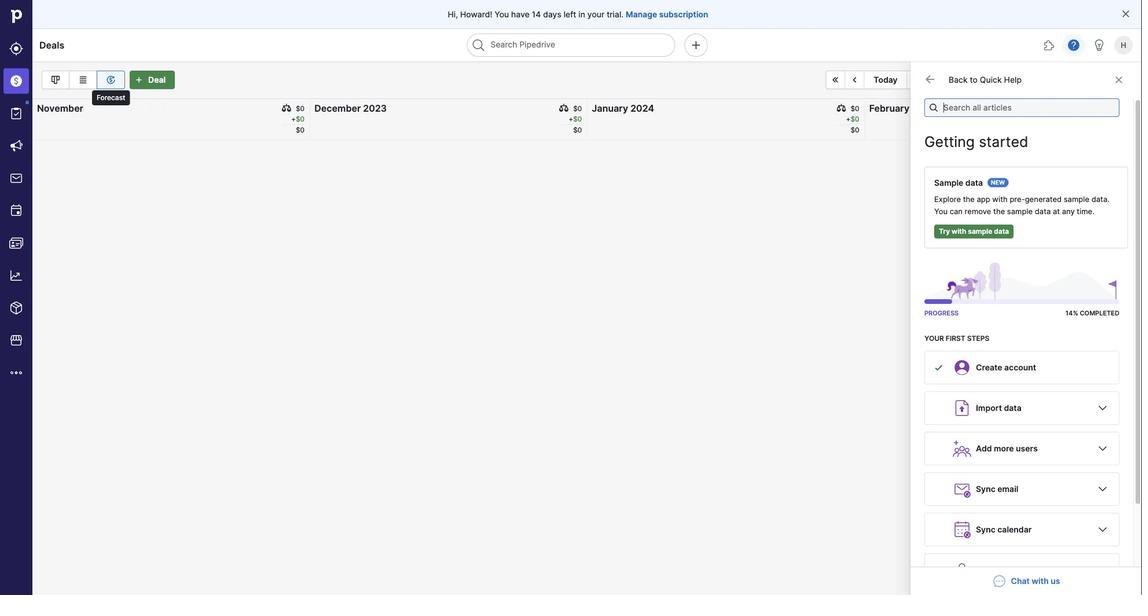 Task type: vqa. For each thing, say whether or not it's contained in the screenshot.
the bottommost WORK
no



Task type: locate. For each thing, give the bounding box(es) containing it.
sync contacts
[[977, 566, 1033, 576]]

sample
[[935, 178, 964, 188]]

users
[[1017, 444, 1039, 454]]

sync left the 'email'
[[977, 485, 996, 494]]

sample data
[[935, 178, 984, 188]]

2 vertical spatial with
[[1032, 577, 1050, 587]]

1 horizontal spatial +
[[569, 115, 574, 123]]

first
[[946, 334, 966, 343]]

sync for sync email
[[977, 485, 996, 494]]

0 vertical spatial you
[[495, 9, 509, 19]]

forecast image
[[104, 73, 118, 87]]

any
[[1063, 207, 1076, 216]]

1 horizontal spatial + $0 $0
[[569, 115, 582, 134]]

sample down pre-
[[1008, 207, 1034, 216]]

sales assistant image
[[1093, 38, 1107, 52]]

the left app
[[964, 195, 975, 204]]

try
[[940, 227, 951, 236]]

sample inside button
[[969, 227, 993, 236]]

list image
[[76, 73, 90, 87]]

2 horizontal spatial with
[[1032, 577, 1050, 587]]

generated
[[1026, 195, 1062, 204]]

color primary image inside the pipeline button
[[1004, 75, 1017, 85]]

deal
[[148, 75, 166, 85]]

2 + $0 $0 from the left
[[569, 115, 582, 134]]

with for chat with us
[[1032, 577, 1050, 587]]

0 horizontal spatial with
[[952, 227, 967, 236]]

1 vertical spatial the
[[994, 207, 1006, 216]]

november
[[37, 103, 83, 114]]

sales inbox image
[[9, 171, 23, 185]]

1 vertical spatial sync
[[977, 525, 996, 535]]

with right app
[[993, 195, 1008, 204]]

color primary image
[[1122, 9, 1131, 19], [954, 75, 968, 85], [1103, 75, 1117, 85], [930, 103, 939, 112], [282, 104, 291, 113], [1097, 483, 1110, 496], [1097, 523, 1110, 537]]

sample
[[1065, 195, 1090, 204], [1008, 207, 1034, 216], [969, 227, 993, 236]]

create account
[[977, 363, 1037, 373]]

3 + from the left
[[847, 115, 851, 123]]

activities image
[[9, 204, 23, 218]]

calendar
[[998, 525, 1032, 535]]

data
[[966, 178, 984, 188], [1036, 207, 1052, 216], [995, 227, 1010, 236], [1005, 403, 1022, 413]]

previous month image
[[848, 75, 862, 85]]

with
[[993, 195, 1008, 204], [952, 227, 967, 236], [1032, 577, 1050, 587]]

with right try
[[952, 227, 967, 236]]

color secondary image down "h" 'button'
[[1113, 75, 1127, 85]]

0 horizontal spatial sample
[[969, 227, 993, 236]]

sync
[[977, 485, 996, 494], [977, 525, 996, 535], [977, 566, 996, 576]]

$0
[[296, 105, 305, 113], [574, 105, 582, 113], [851, 105, 860, 113], [1129, 105, 1138, 113], [296, 115, 305, 123], [574, 115, 582, 123], [851, 115, 860, 123], [1129, 115, 1138, 123], [296, 126, 305, 134], [574, 126, 582, 134], [851, 126, 860, 134], [1129, 126, 1138, 134]]

2 horizontal spatial sample
[[1065, 195, 1090, 204]]

quick help image
[[1068, 38, 1081, 52]]

data up app
[[966, 178, 984, 188]]

next month image
[[910, 75, 924, 85]]

color primary image
[[1004, 75, 1017, 85], [1117, 75, 1131, 85], [560, 104, 569, 113], [837, 104, 847, 113], [1115, 104, 1124, 113], [1097, 401, 1110, 415], [1097, 442, 1110, 456], [1097, 564, 1110, 578]]

2 horizontal spatial +
[[847, 115, 851, 123]]

completed
[[1081, 310, 1120, 317]]

more image
[[9, 366, 23, 380]]

started
[[980, 133, 1029, 151]]

color secondary image right next month image
[[925, 74, 937, 85]]

2 vertical spatial sync
[[977, 566, 996, 576]]

2 + from the left
[[569, 115, 574, 123]]

you down explore
[[935, 207, 948, 216]]

today button
[[865, 71, 908, 89]]

1 vertical spatial sample
[[1008, 207, 1034, 216]]

the
[[964, 195, 975, 204], [994, 207, 1006, 216]]

sync calendar
[[977, 525, 1032, 535]]

1 sync from the top
[[977, 485, 996, 494]]

days
[[543, 9, 562, 19]]

sync left calendar
[[977, 525, 996, 535]]

howard!
[[460, 9, 493, 19]]

deals
[[39, 39, 64, 51]]

+
[[291, 115, 296, 123], [569, 115, 574, 123], [847, 115, 851, 123]]

with inside explore the app with pre-generated sample data. you can remove the sample data at any time.
[[993, 195, 1008, 204]]

steps
[[968, 334, 990, 343]]

sample down remove
[[969, 227, 993, 236]]

pipeline
[[970, 75, 1001, 85]]

pipeline image
[[49, 73, 63, 87]]

with inside button
[[952, 227, 967, 236]]

0 horizontal spatial + $0 $0
[[291, 115, 305, 134]]

1 + $0 $0 from the left
[[291, 115, 305, 134]]

0 vertical spatial with
[[993, 195, 1008, 204]]

insights image
[[9, 269, 23, 283]]

0 vertical spatial sample
[[1065, 195, 1090, 204]]

back to quick help
[[949, 75, 1022, 85]]

january 2024
[[592, 103, 655, 114]]

menu item
[[0, 65, 32, 97]]

december 2023
[[315, 103, 387, 114]]

marketplace image
[[9, 334, 23, 348]]

1 vertical spatial with
[[952, 227, 967, 236]]

+ for december
[[569, 115, 574, 123]]

sync left contacts
[[977, 566, 996, 576]]

the right remove
[[994, 207, 1006, 216]]

sample up any
[[1065, 195, 1090, 204]]

color secondary image
[[925, 74, 937, 85], [1113, 75, 1127, 85]]

sync email
[[977, 485, 1019, 494]]

14%
[[1066, 310, 1079, 317]]

2 vertical spatial sample
[[969, 227, 993, 236]]

0 vertical spatial sync
[[977, 485, 996, 494]]

+ $0 $0
[[291, 115, 305, 134], [569, 115, 582, 134], [847, 115, 860, 134]]

3 sync from the top
[[977, 566, 996, 576]]

menu
[[0, 0, 32, 595]]

0 horizontal spatial the
[[964, 195, 975, 204]]

1 vertical spatial you
[[935, 207, 948, 216]]

data down explore the app with pre-generated sample data. you can remove the sample data at any time.
[[995, 227, 1010, 236]]

14% completed
[[1066, 310, 1120, 317]]

1 horizontal spatial with
[[993, 195, 1008, 204]]

3 + $0 $0 from the left
[[847, 115, 860, 134]]

with for try with sample data
[[952, 227, 967, 236]]

you
[[495, 9, 509, 19], [935, 207, 948, 216]]

1 horizontal spatial you
[[935, 207, 948, 216]]

data down generated
[[1036, 207, 1052, 216]]

2 horizontal spatial + $0 $0
[[847, 115, 860, 134]]

data.
[[1092, 195, 1110, 204]]

data inside explore the app with pre-generated sample data. you can remove the sample data at any time.
[[1036, 207, 1052, 216]]

you left have
[[495, 9, 509, 19]]

new
[[992, 179, 1006, 186]]

hi, howard! you have 14 days left in your  trial. manage subscription
[[448, 9, 709, 19]]

quick add image
[[690, 38, 704, 52]]

0 horizontal spatial +
[[291, 115, 296, 123]]

email
[[998, 485, 1019, 494]]

february
[[870, 103, 910, 114]]

+ $0 $0 for december
[[569, 115, 582, 134]]

2 sync from the top
[[977, 525, 996, 535]]

with left us
[[1032, 577, 1050, 587]]

forecast
[[97, 94, 125, 102]]



Task type: describe. For each thing, give the bounding box(es) containing it.
account
[[1005, 363, 1037, 373]]

import
[[977, 403, 1003, 413]]

14
[[532, 9, 541, 19]]

color primary inverted image
[[132, 75, 146, 85]]

today
[[874, 75, 898, 85]]

app
[[978, 195, 991, 204]]

h button
[[1113, 34, 1136, 57]]

to
[[971, 75, 978, 85]]

contacts
[[998, 566, 1033, 576]]

try with sample data button
[[935, 225, 1014, 239]]

Search all articles text field
[[925, 98, 1120, 117]]

1 + from the left
[[291, 115, 296, 123]]

home image
[[8, 8, 25, 25]]

color primary image inside the pipeline button
[[954, 75, 968, 85]]

your first steps
[[925, 334, 990, 343]]

january
[[592, 103, 629, 114]]

jump forward 4 months image
[[930, 75, 943, 85]]

products image
[[9, 301, 23, 315]]

2023
[[363, 103, 387, 114]]

progress
[[925, 310, 959, 317]]

add more users
[[977, 444, 1039, 454]]

1 horizontal spatial color secondary image
[[1113, 75, 1127, 85]]

campaigns image
[[9, 139, 23, 153]]

december
[[315, 103, 361, 114]]

time.
[[1078, 207, 1095, 216]]

trial.
[[607, 9, 624, 19]]

color undefined image
[[9, 107, 23, 120]]

your
[[925, 334, 945, 343]]

remove
[[965, 207, 992, 216]]

getting started
[[925, 133, 1029, 151]]

help
[[1005, 75, 1022, 85]]

in
[[579, 9, 586, 19]]

0 horizontal spatial color secondary image
[[925, 74, 937, 85]]

create
[[977, 363, 1003, 373]]

getting
[[925, 133, 976, 151]]

data right 'import'
[[1005, 403, 1022, 413]]

add
[[977, 444, 993, 454]]

deals image
[[9, 74, 23, 88]]

contacts image
[[9, 236, 23, 250]]

chat with us
[[1012, 577, 1061, 587]]

pre-
[[1010, 195, 1026, 204]]

2024
[[631, 103, 655, 114]]

explore the app with pre-generated sample data. you can remove the sample data at any time.
[[935, 195, 1110, 216]]

jump back 4 months image
[[829, 75, 843, 85]]

manage subscription link
[[626, 8, 709, 20]]

at
[[1054, 207, 1061, 216]]

0 horizontal spatial you
[[495, 9, 509, 19]]

us
[[1052, 577, 1061, 587]]

pipeline button
[[951, 71, 1020, 89]]

manage
[[626, 9, 658, 19]]

leads image
[[9, 42, 23, 56]]

1 horizontal spatial sample
[[1008, 207, 1034, 216]]

sync for sync calendar
[[977, 525, 996, 535]]

quick
[[981, 75, 1003, 85]]

1 horizontal spatial the
[[994, 207, 1006, 216]]

you inside explore the app with pre-generated sample data. you can remove the sample data at any time.
[[935, 207, 948, 216]]

more
[[995, 444, 1015, 454]]

color positive image
[[935, 363, 944, 372]]

deal button
[[130, 71, 175, 89]]

Search Pipedrive field
[[467, 34, 676, 57]]

chat
[[1012, 577, 1030, 587]]

can
[[950, 207, 963, 216]]

have
[[512, 9, 530, 19]]

hi,
[[448, 9, 458, 19]]

your
[[588, 9, 605, 19]]

h
[[1122, 41, 1127, 50]]

sync for sync contacts
[[977, 566, 996, 576]]

+ for january
[[847, 115, 851, 123]]

import data
[[977, 403, 1022, 413]]

try with sample data
[[940, 227, 1010, 236]]

explore
[[935, 195, 962, 204]]

data inside try with sample data button
[[995, 227, 1010, 236]]

back
[[949, 75, 968, 85]]

subscription
[[660, 9, 709, 19]]

left
[[564, 9, 577, 19]]

+ $0 $0 for january
[[847, 115, 860, 134]]

$0 $0
[[1129, 115, 1138, 134]]

0 vertical spatial the
[[964, 195, 975, 204]]



